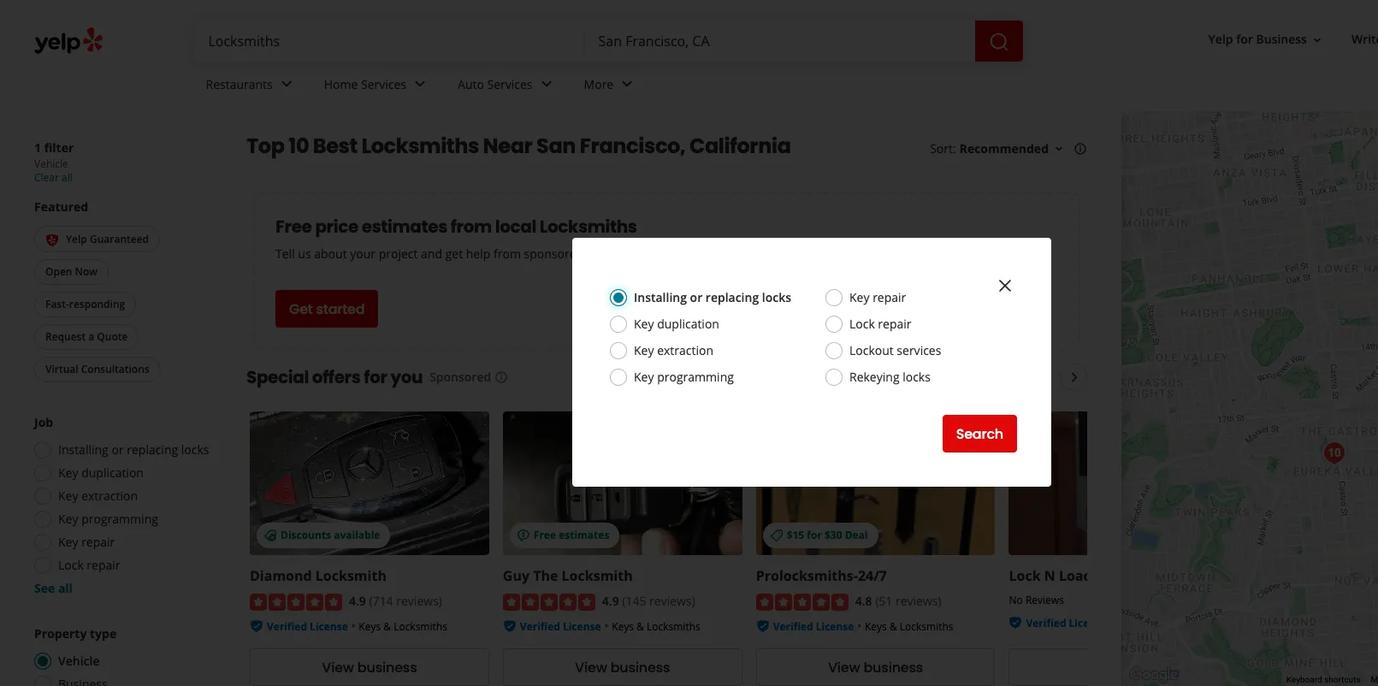 Task type: vqa. For each thing, say whether or not it's contained in the screenshot.
Rekeying locks
yes



Task type: describe. For each thing, give the bounding box(es) containing it.
1 horizontal spatial from
[[494, 246, 521, 262]]

programming inside option group
[[81, 511, 158, 527]]

0 horizontal spatial for
[[364, 365, 387, 389]]

search
[[956, 424, 1004, 444]]

view business for diamond locksmith
[[322, 658, 417, 678]]

rekeying locks
[[850, 369, 931, 385]]

option group containing job
[[29, 414, 212, 598]]

now
[[75, 265, 98, 279]]

24 chevron down v2 image for more
[[617, 74, 638, 94]]

yelp for business button
[[1202, 24, 1331, 55]]

more
[[584, 76, 614, 92]]

verified license down reviews
[[1026, 616, 1107, 631]]

vehicle inside 1 filter vehicle clear all
[[34, 157, 68, 171]]

16 discount available v2 image
[[264, 529, 277, 542]]

free for price
[[276, 215, 312, 239]]

search image
[[989, 31, 1009, 52]]

keyboard shortcuts button
[[1287, 674, 1361, 686]]

24 chevron down v2 image for restaurants
[[276, 74, 297, 94]]

san
[[537, 132, 576, 160]]

sort:
[[930, 140, 956, 157]]

option group containing property type
[[29, 626, 212, 686]]

virtual consultations button
[[34, 357, 161, 383]]

16 info v2 image
[[1074, 142, 1088, 156]]

free for estimates
[[534, 528, 556, 543]]

16 verified v2 image for guy the locksmith
[[503, 620, 517, 633]]

for for yelp
[[1237, 31, 1253, 47]]

$15 for $30 deal
[[787, 528, 868, 543]]

reviews) for prolocksmiths-24/7
[[896, 593, 942, 609]]

lock n load locksmith no reviews
[[1009, 566, 1167, 608]]

guy the locksmith link
[[503, 566, 633, 585]]

featured
[[34, 199, 88, 215]]

keys & locksmiths for guy the locksmith
[[612, 620, 701, 634]]

$15 for $30 deal link
[[756, 412, 996, 555]]

view business for prolocksmiths-24/7
[[828, 658, 923, 678]]

lockout services
[[850, 342, 942, 359]]

virtual consultations
[[45, 362, 149, 377]]

keys & locksmiths for diamond locksmith
[[359, 620, 447, 634]]

shortcuts
[[1325, 675, 1361, 685]]

1 horizontal spatial estimates
[[559, 528, 610, 543]]

started
[[316, 299, 365, 319]]

us
[[298, 246, 311, 262]]

get
[[446, 246, 463, 262]]

verified for guy the locksmith
[[520, 620, 560, 634]]

keyboard
[[1287, 675, 1323, 685]]

your
[[350, 246, 376, 262]]

yelp guaranteed button
[[34, 226, 160, 253]]

$30
[[825, 528, 842, 543]]

verified license for guy the locksmith
[[520, 620, 601, 634]]

verified license button for diamond locksmith
[[267, 618, 348, 634]]

16 free estimates v2 image
[[517, 529, 530, 542]]

lock repair inside search dialog
[[850, 316, 912, 332]]

job
[[34, 414, 53, 431]]

0 horizontal spatial lock
[[58, 557, 84, 574]]

open now
[[45, 265, 98, 279]]

available
[[334, 528, 380, 543]]

verified license for diamond locksmith
[[267, 620, 348, 634]]

special offers for you
[[246, 365, 423, 389]]

view for the
[[575, 658, 607, 678]]

clear
[[34, 170, 59, 185]]

or inside search dialog
[[690, 289, 703, 305]]

request a quote
[[45, 330, 128, 344]]

installing inside option group
[[58, 442, 108, 458]]

rekeying
[[850, 369, 900, 385]]

top 10 best locksmiths near san francisco, california
[[246, 132, 791, 160]]

restaurants
[[206, 76, 273, 92]]

0 horizontal spatial lock repair
[[58, 557, 120, 574]]

prolocksmiths-24/7
[[756, 566, 887, 585]]

$15
[[787, 528, 805, 543]]

type
[[90, 626, 117, 642]]

california
[[690, 132, 791, 160]]

1
[[34, 139, 41, 156]]

open now button
[[34, 260, 109, 285]]

all inside option group
[[58, 581, 73, 597]]

price
[[315, 215, 358, 239]]

key extraction inside option group
[[58, 488, 138, 504]]

view business link for prolocksmiths-24/7
[[756, 649, 996, 686]]

view business link for guy the locksmith
[[503, 649, 742, 686]]

(145
[[622, 593, 646, 609]]

write link
[[1345, 24, 1379, 55]]

0 vertical spatial locks
[[762, 289, 792, 305]]

16 info v2 image
[[495, 370, 508, 384]]

0 horizontal spatial replacing
[[127, 442, 178, 458]]

installing inside search dialog
[[634, 289, 687, 305]]

4.9 for diamond locksmith
[[349, 593, 366, 609]]

16 chevron down v2 image
[[1311, 33, 1325, 47]]

locksmiths for prolocksmiths-24/7
[[900, 620, 954, 634]]

fast-responding
[[45, 297, 125, 312]]

4.9 (145 reviews)
[[602, 593, 695, 609]]

user actions element
[[1195, 24, 1379, 58]]

keys for diamond locksmith
[[359, 620, 381, 634]]

sponsored
[[524, 246, 584, 262]]

lock inside lock n load locksmith no reviews
[[1009, 566, 1041, 585]]

local
[[495, 215, 536, 239]]

duplication inside search dialog
[[657, 316, 720, 332]]

free estimates
[[534, 528, 610, 543]]

project
[[379, 246, 418, 262]]

key duplication inside search dialog
[[634, 316, 720, 332]]

you
[[391, 365, 423, 389]]

verified license button for guy the locksmith
[[520, 618, 601, 634]]

1 vertical spatial key repair
[[58, 534, 115, 551]]

business
[[1257, 31, 1307, 47]]

locksmiths for guy the locksmith
[[647, 620, 701, 634]]

tell
[[276, 246, 295, 262]]

sponsored
[[430, 369, 491, 385]]

home
[[324, 76, 358, 92]]

property type
[[34, 626, 117, 642]]

locksmiths down home services link
[[362, 132, 479, 160]]

view for 24/7
[[828, 658, 860, 678]]

yelp guaranteed
[[66, 232, 149, 246]]

auto
[[458, 76, 484, 92]]

keys for prolocksmiths-24/7
[[865, 620, 887, 634]]

auto services
[[458, 76, 533, 92]]

view business for guy the locksmith
[[575, 658, 670, 678]]

replacing inside search dialog
[[706, 289, 759, 305]]

(51
[[875, 593, 893, 609]]

4.9 for guy the locksmith
[[602, 593, 619, 609]]

verified for prolocksmiths-24/7
[[773, 620, 813, 634]]

1 vertical spatial locks
[[903, 369, 931, 385]]

businesses.
[[587, 246, 651, 262]]

estimates inside free price estimates from local locksmiths tell us about your project and get help from sponsored businesses.
[[362, 215, 447, 239]]

business categories element
[[192, 62, 1379, 111]]

restaurants link
[[192, 62, 310, 111]]

diamond locksmith
[[250, 566, 387, 585]]

all inside 1 filter vehicle clear all
[[62, 170, 73, 185]]

10
[[289, 132, 309, 160]]

prolocksmiths-
[[756, 566, 858, 585]]

discounts available link
[[250, 412, 489, 555]]

home services link
[[310, 62, 444, 111]]

best
[[313, 132, 358, 160]]

services
[[897, 342, 942, 359]]

license for prolocksmiths-24/7
[[816, 620, 854, 634]]

diamond locksmith link
[[250, 566, 387, 585]]

(714
[[369, 593, 393, 609]]



Task type: locate. For each thing, give the bounding box(es) containing it.
1 services from the left
[[361, 76, 406, 92]]

1 horizontal spatial lock
[[850, 316, 875, 332]]

0 horizontal spatial duplication
[[81, 465, 144, 481]]

24 chevron down v2 image inside restaurants 'link'
[[276, 74, 297, 94]]

guy
[[503, 566, 530, 585]]

more link
[[570, 62, 651, 111]]

1 vertical spatial free
[[534, 528, 556, 543]]

key repair inside search dialog
[[850, 289, 906, 305]]

key repair
[[850, 289, 906, 305], [58, 534, 115, 551]]

3 view business link from the left
[[756, 649, 996, 686]]

1 keys from the left
[[359, 620, 381, 634]]

3 reviews) from the left
[[896, 593, 942, 609]]

24 chevron down v2 image inside more link
[[617, 74, 638, 94]]

1 vertical spatial duplication
[[81, 465, 144, 481]]

services right home
[[361, 76, 406, 92]]

0 vertical spatial key repair
[[850, 289, 906, 305]]

1 horizontal spatial keys & locksmiths
[[612, 620, 701, 634]]

estimates up guy the locksmith
[[559, 528, 610, 543]]

0 vertical spatial replacing
[[706, 289, 759, 305]]

lock repair up see all button at left bottom
[[58, 557, 120, 574]]

license
[[1069, 616, 1107, 631], [310, 620, 348, 634], [563, 620, 601, 634], [816, 620, 854, 634]]

1 16 verified v2 image from the left
[[250, 620, 264, 633]]

all right clear
[[62, 170, 73, 185]]

0 horizontal spatial &
[[384, 620, 391, 634]]

1 horizontal spatial key duplication
[[634, 316, 720, 332]]

0 horizontal spatial installing or replacing locks
[[58, 442, 209, 458]]

verified license down 4.8 star rating image
[[773, 620, 854, 634]]

1 view from the left
[[322, 658, 354, 678]]

16 verified v2 image down 4.8 star rating image
[[756, 620, 770, 633]]

verified license button down diamond locksmith link
[[267, 618, 348, 634]]

0 vertical spatial programming
[[657, 369, 734, 385]]

verified license button down guy the locksmith
[[520, 618, 601, 634]]

2 view business link from the left
[[503, 649, 742, 686]]

2 keys from the left
[[612, 620, 634, 634]]

0 vertical spatial option group
[[29, 414, 212, 598]]

2 horizontal spatial locksmith
[[1096, 566, 1167, 585]]

4.9 left (714
[[349, 593, 366, 609]]

locksmiths down 4.8 (51 reviews) at the right bottom of page
[[900, 620, 954, 634]]

view business link down (145
[[503, 649, 742, 686]]

yelp right 16 yelp guaranteed v2 icon
[[66, 232, 87, 246]]

locksmith up (145
[[562, 566, 633, 585]]

3 16 verified v2 image from the left
[[756, 620, 770, 633]]

services right auto
[[487, 76, 533, 92]]

0 vertical spatial estimates
[[362, 215, 447, 239]]

0 horizontal spatial 24 chevron down v2 image
[[410, 74, 430, 94]]

1 horizontal spatial free
[[534, 528, 556, 543]]

vehicle inside option group
[[58, 653, 100, 669]]

1 horizontal spatial key programming
[[634, 369, 734, 385]]

4.8 star rating image
[[756, 594, 849, 611]]

2 24 chevron down v2 image from the left
[[617, 74, 638, 94]]

24/7
[[858, 566, 887, 585]]

verified down 4.8 star rating image
[[773, 620, 813, 634]]

license down lock n load locksmith no reviews
[[1069, 616, 1107, 631]]

& for prolocksmiths-24/7
[[890, 620, 897, 634]]

search dialog
[[0, 0, 1379, 686]]

locksmith up (714
[[316, 566, 387, 585]]

yelp for yelp for business
[[1209, 31, 1234, 47]]

1 option group from the top
[[29, 414, 212, 598]]

0 horizontal spatial view
[[322, 658, 354, 678]]

0 vertical spatial or
[[690, 289, 703, 305]]

1 horizontal spatial programming
[[657, 369, 734, 385]]

keys
[[359, 620, 381, 634], [612, 620, 634, 634], [865, 620, 887, 634]]

see all
[[34, 581, 73, 597]]

locksmith right 'load'
[[1096, 566, 1167, 585]]

1 horizontal spatial 4.9
[[602, 593, 619, 609]]

0 horizontal spatial programming
[[81, 511, 158, 527]]

about
[[314, 246, 347, 262]]

3 view from the left
[[828, 658, 860, 678]]

4.9 star rating image for the
[[503, 594, 595, 611]]

request
[[45, 330, 86, 344]]

0 vertical spatial extraction
[[657, 342, 714, 359]]

option group
[[29, 414, 212, 598], [29, 626, 212, 686]]

for right $15
[[807, 528, 822, 543]]

4.9 star rating image down diamond
[[250, 594, 342, 611]]

verified down diamond
[[267, 620, 307, 634]]

verified license for prolocksmiths-24/7
[[773, 620, 854, 634]]

2 horizontal spatial view business
[[828, 658, 923, 678]]

0 horizontal spatial business
[[358, 658, 417, 678]]

reviews) for guy the locksmith
[[650, 593, 695, 609]]

0 horizontal spatial view business link
[[250, 649, 489, 686]]

0 horizontal spatial key programming
[[58, 511, 158, 527]]

1 24 chevron down v2 image from the left
[[410, 74, 430, 94]]

license down guy the locksmith link
[[563, 620, 601, 634]]

get
[[289, 299, 313, 319]]

3 business from the left
[[864, 658, 923, 678]]

guaranteed
[[90, 232, 149, 246]]

24 chevron down v2 image right 'auto services'
[[536, 74, 557, 94]]

lock n load locksmith link
[[1009, 566, 1167, 585]]

keys & locksmiths down 4.9 (145 reviews)
[[612, 620, 701, 634]]

2 horizontal spatial locks
[[903, 369, 931, 385]]

2 business from the left
[[611, 658, 670, 678]]

lock repair up the 'lockout'
[[850, 316, 912, 332]]

locksmiths down the 4.9 (714 reviews)
[[394, 620, 447, 634]]

0 vertical spatial free
[[276, 215, 312, 239]]

keys & locksmiths for prolocksmiths-24/7
[[865, 620, 954, 634]]

1 vertical spatial yelp
[[66, 232, 87, 246]]

1 vertical spatial key duplication
[[58, 465, 144, 481]]

&
[[384, 620, 391, 634], [637, 620, 644, 634], [890, 620, 897, 634]]

auto services link
[[444, 62, 570, 111]]

1 horizontal spatial 24 chevron down v2 image
[[536, 74, 557, 94]]

lock up the 'lockout'
[[850, 316, 875, 332]]

load
[[1059, 566, 1092, 585]]

clear all link
[[34, 170, 73, 185]]

0 vertical spatial vehicle
[[34, 157, 68, 171]]

view business link down the (51
[[756, 649, 996, 686]]

key
[[850, 289, 870, 305], [634, 316, 654, 332], [634, 342, 654, 359], [634, 369, 654, 385], [58, 465, 78, 481], [58, 488, 78, 504], [58, 511, 78, 527], [58, 534, 78, 551]]

4.9 left (145
[[602, 593, 619, 609]]

license for guy the locksmith
[[563, 620, 601, 634]]

and
[[421, 246, 442, 262]]

1 horizontal spatial keys
[[612, 620, 634, 634]]

1 horizontal spatial view
[[575, 658, 607, 678]]

business down (145
[[611, 658, 670, 678]]

2 vertical spatial for
[[807, 528, 822, 543]]

verified down reviews
[[1026, 616, 1067, 631]]

0 horizontal spatial services
[[361, 76, 406, 92]]

1 horizontal spatial yelp
[[1209, 31, 1234, 47]]

services
[[361, 76, 406, 92], [487, 76, 533, 92]]

open
[[45, 265, 72, 279]]

1 view business link from the left
[[250, 649, 489, 686]]

reviews)
[[396, 593, 442, 609], [650, 593, 695, 609], [896, 593, 942, 609]]

google image
[[1126, 664, 1183, 686]]

next image
[[1065, 367, 1085, 388]]

business for prolocksmiths-24/7
[[864, 658, 923, 678]]

services for home services
[[361, 76, 406, 92]]

verified license button for prolocksmiths-24/7
[[773, 618, 854, 634]]

guy the locksmith
[[503, 566, 633, 585]]

close image
[[995, 275, 1016, 296]]

featured group
[[31, 199, 212, 386]]

0 horizontal spatial 16 verified v2 image
[[250, 620, 264, 633]]

keys down (714
[[359, 620, 381, 634]]

0 horizontal spatial reviews)
[[396, 593, 442, 609]]

verified license button down 4.8 star rating image
[[773, 618, 854, 634]]

key duplication inside option group
[[58, 465, 144, 481]]

write
[[1352, 31, 1379, 47]]

24 chevron down v2 image inside home services link
[[410, 74, 430, 94]]

1 4.9 star rating image from the left
[[250, 594, 342, 611]]

for
[[1237, 31, 1253, 47], [364, 365, 387, 389], [807, 528, 822, 543]]

3 keys & locksmiths from the left
[[865, 620, 954, 634]]

search button
[[943, 415, 1017, 453]]

1 vertical spatial vehicle
[[58, 653, 100, 669]]

verified
[[1026, 616, 1067, 631], [267, 620, 307, 634], [520, 620, 560, 634], [773, 620, 813, 634]]

1 horizontal spatial 16 verified v2 image
[[503, 620, 517, 633]]

1 horizontal spatial key repair
[[850, 289, 906, 305]]

yelp inside button
[[66, 232, 87, 246]]

verified license button
[[1026, 614, 1107, 631], [267, 618, 348, 634], [520, 618, 601, 634], [773, 618, 854, 634]]

business for diamond locksmith
[[358, 658, 417, 678]]

locksmiths up businesses.
[[540, 215, 637, 239]]

prolocksmiths-24/7 link
[[756, 566, 887, 585]]

or
[[690, 289, 703, 305], [112, 442, 124, 458]]

locksmiths down 4.9 (145 reviews)
[[647, 620, 701, 634]]

2 view from the left
[[575, 658, 607, 678]]

keys & locksmiths down the 4.9 (714 reviews)
[[359, 620, 447, 634]]

map region
[[934, 88, 1379, 686]]

lock repair
[[850, 316, 912, 332], [58, 557, 120, 574]]

for inside button
[[1237, 31, 1253, 47]]

1 vertical spatial option group
[[29, 626, 212, 686]]

vehicle
[[34, 157, 68, 171], [58, 653, 100, 669]]

1 horizontal spatial replacing
[[706, 289, 759, 305]]

responding
[[69, 297, 125, 312]]

view business down the (51
[[828, 658, 923, 678]]

16 verified v2 image
[[1009, 616, 1023, 630]]

verified down 'the'
[[520, 620, 560, 634]]

0 horizontal spatial 24 chevron down v2 image
[[276, 74, 297, 94]]

& down 4.8 (51 reviews) at the right bottom of page
[[890, 620, 897, 634]]

key extraction inside search dialog
[[634, 342, 714, 359]]

1 business from the left
[[358, 658, 417, 678]]

1 horizontal spatial view business link
[[503, 649, 742, 686]]

key repair up see all
[[58, 534, 115, 551]]

0 horizontal spatial keys
[[359, 620, 381, 634]]

reviews) right (714
[[396, 593, 442, 609]]

locksmith
[[316, 566, 387, 585], [562, 566, 633, 585], [1096, 566, 1167, 585]]

1 vertical spatial or
[[112, 442, 124, 458]]

& for guy the locksmith
[[637, 620, 644, 634]]

services for auto services
[[487, 76, 533, 92]]

24 chevron down v2 image for home services
[[410, 74, 430, 94]]

special
[[246, 365, 309, 389]]

fast-
[[45, 297, 69, 312]]

3 locksmith from the left
[[1096, 566, 1167, 585]]

2 keys & locksmiths from the left
[[612, 620, 701, 634]]

16 yelp guaranteed v2 image
[[45, 233, 59, 247]]

installing down businesses.
[[634, 289, 687, 305]]

keys & locksmiths down 4.8 (51 reviews) at the right bottom of page
[[865, 620, 954, 634]]

1 horizontal spatial installing or replacing locks
[[634, 289, 792, 305]]

free right 16 free estimates v2 image
[[534, 528, 556, 543]]

2 horizontal spatial business
[[864, 658, 923, 678]]

view business down (145
[[575, 658, 670, 678]]

& for diamond locksmith
[[384, 620, 391, 634]]

16 verified v2 image for diamond locksmith
[[250, 620, 264, 633]]

consultations
[[81, 362, 149, 377]]

16 deal v2 image
[[770, 529, 784, 542]]

yelp left 'business'
[[1209, 31, 1234, 47]]

locksmiths inside free price estimates from local locksmiths tell us about your project and get help from sponsored businesses.
[[540, 215, 637, 239]]

0 horizontal spatial from
[[451, 215, 492, 239]]

2 horizontal spatial view business link
[[756, 649, 996, 686]]

24 chevron down v2 image inside auto services link
[[536, 74, 557, 94]]

programming
[[657, 369, 734, 385], [81, 511, 158, 527]]

1 locksmith from the left
[[316, 566, 387, 585]]

verified for diamond locksmith
[[267, 620, 307, 634]]

estimates up the project
[[362, 215, 447, 239]]

24 chevron down v2 image right restaurants
[[276, 74, 297, 94]]

key repair up the 'lockout'
[[850, 289, 906, 305]]

24 chevron down v2 image right more on the top of page
[[617, 74, 638, 94]]

0 horizontal spatial key extraction
[[58, 488, 138, 504]]

0 horizontal spatial key duplication
[[58, 465, 144, 481]]

programming inside search dialog
[[657, 369, 734, 385]]

2 horizontal spatial lock
[[1009, 566, 1041, 585]]

0 vertical spatial key duplication
[[634, 316, 720, 332]]

4.9 star rating image down 'the'
[[503, 594, 595, 611]]

business for guy the locksmith
[[611, 658, 670, 678]]

for left 'business'
[[1237, 31, 1253, 47]]

0 horizontal spatial extraction
[[81, 488, 138, 504]]

verified license button down reviews
[[1026, 614, 1107, 631]]

lock left n at the bottom right
[[1009, 566, 1041, 585]]

lock inside search dialog
[[850, 316, 875, 332]]

4.9 star rating image
[[250, 594, 342, 611], [503, 594, 595, 611]]

2 reviews) from the left
[[650, 593, 695, 609]]

lock up see all button at left bottom
[[58, 557, 84, 574]]

business down 4.8 (51 reviews) at the right bottom of page
[[864, 658, 923, 678]]

business down (714
[[358, 658, 417, 678]]

free estimates link
[[503, 412, 742, 555]]

0 horizontal spatial or
[[112, 442, 124, 458]]

reviews) for diamond locksmith
[[396, 593, 442, 609]]

1 vertical spatial installing or replacing locks
[[58, 442, 209, 458]]

duplication
[[657, 316, 720, 332], [81, 465, 144, 481]]

view business link for diamond locksmith
[[250, 649, 489, 686]]

installing or replacing locks inside option group
[[58, 442, 209, 458]]

diamond
[[250, 566, 312, 585]]

16 verified v2 image down guy
[[503, 620, 517, 633]]

0 horizontal spatial keys & locksmiths
[[359, 620, 447, 634]]

n
[[1045, 566, 1056, 585]]

lockout
[[850, 342, 894, 359]]

free price estimates from local locksmiths tell us about your project and get help from sponsored businesses.
[[276, 215, 651, 262]]

0 horizontal spatial estimates
[[362, 215, 447, 239]]

0 vertical spatial key extraction
[[634, 342, 714, 359]]

keys & locksmiths
[[359, 620, 447, 634], [612, 620, 701, 634], [865, 620, 954, 634]]

view business
[[322, 658, 417, 678], [575, 658, 670, 678], [828, 658, 923, 678]]

all right see
[[58, 581, 73, 597]]

1 horizontal spatial reviews)
[[650, 593, 695, 609]]

key programming inside option group
[[58, 511, 158, 527]]

key programming inside search dialog
[[634, 369, 734, 385]]

for left you
[[364, 365, 387, 389]]

near
[[483, 132, 533, 160]]

vehicle down filter
[[34, 157, 68, 171]]

yelp
[[1209, 31, 1234, 47], [66, 232, 87, 246]]

2 & from the left
[[637, 620, 644, 634]]

reviews) right (145
[[650, 593, 695, 609]]

3 keys from the left
[[865, 620, 887, 634]]

verified license down diamond locksmith link
[[267, 620, 348, 634]]

vehicle down the property type
[[58, 653, 100, 669]]

1 horizontal spatial for
[[807, 528, 822, 543]]

view business down (714
[[322, 658, 417, 678]]

filter
[[44, 139, 74, 156]]

3 view business from the left
[[828, 658, 923, 678]]

quote
[[97, 330, 128, 344]]

24 chevron down v2 image
[[410, 74, 430, 94], [536, 74, 557, 94]]

2 horizontal spatial 16 verified v2 image
[[756, 620, 770, 633]]

1 24 chevron down v2 image from the left
[[276, 74, 297, 94]]

license down diamond locksmith link
[[310, 620, 348, 634]]

keys down (145
[[612, 620, 634, 634]]

0 horizontal spatial locks
[[181, 442, 209, 458]]

2 view business from the left
[[575, 658, 670, 678]]

0 vertical spatial installing or replacing locks
[[634, 289, 792, 305]]

for for $15
[[807, 528, 822, 543]]

16 verified v2 image
[[250, 620, 264, 633], [503, 620, 517, 633], [756, 620, 770, 633]]

1 horizontal spatial services
[[487, 76, 533, 92]]

license down 4.8 star rating image
[[816, 620, 854, 634]]

locksmiths for diamond locksmith
[[394, 620, 447, 634]]

no
[[1009, 593, 1023, 608]]

free price estimates from local locksmiths image
[[891, 234, 977, 320]]

1 & from the left
[[384, 620, 391, 634]]

top
[[246, 132, 285, 160]]

free inside free price estimates from local locksmiths tell us about your project and get help from sponsored businesses.
[[276, 215, 312, 239]]

license for diamond locksmith
[[310, 620, 348, 634]]

estimates
[[362, 215, 447, 239], [559, 528, 610, 543]]

1 horizontal spatial or
[[690, 289, 703, 305]]

2 option group from the top
[[29, 626, 212, 686]]

2 24 chevron down v2 image from the left
[[536, 74, 557, 94]]

reviews
[[1026, 593, 1064, 608]]

2 horizontal spatial for
[[1237, 31, 1253, 47]]

1 view business from the left
[[322, 658, 417, 678]]

16 verified v2 image for prolocksmiths-24/7
[[756, 620, 770, 633]]

a
[[88, 330, 94, 344]]

all
[[62, 170, 73, 185], [58, 581, 73, 597]]

verified license down guy the locksmith
[[520, 620, 601, 634]]

view business link
[[250, 649, 489, 686], [503, 649, 742, 686], [756, 649, 996, 686]]

help
[[466, 246, 491, 262]]

reviews) right the (51
[[896, 593, 942, 609]]

1 vertical spatial key programming
[[58, 511, 158, 527]]

1 horizontal spatial view business
[[575, 658, 670, 678]]

deal
[[845, 528, 868, 543]]

1 keys & locksmiths from the left
[[359, 620, 447, 634]]

free up tell
[[276, 215, 312, 239]]

3 & from the left
[[890, 620, 897, 634]]

2 locksmith from the left
[[562, 566, 633, 585]]

yelp for yelp guaranteed
[[66, 232, 87, 246]]

1 horizontal spatial installing
[[634, 289, 687, 305]]

installing down virtual consultations button
[[58, 442, 108, 458]]

from up the help
[[451, 215, 492, 239]]

keys for guy the locksmith
[[612, 620, 634, 634]]

0 horizontal spatial yelp
[[66, 232, 87, 246]]

24 chevron down v2 image
[[276, 74, 297, 94], [617, 74, 638, 94]]

None search field
[[195, 21, 1026, 62]]

get started
[[289, 299, 365, 319]]

from down local
[[494, 246, 521, 262]]

2 16 verified v2 image from the left
[[503, 620, 517, 633]]

2 horizontal spatial keys
[[865, 620, 887, 634]]

yelp for business
[[1209, 31, 1307, 47]]

2 services from the left
[[487, 76, 533, 92]]

1 vertical spatial all
[[58, 581, 73, 597]]

view for locksmith
[[322, 658, 354, 678]]

locksmith central image
[[1317, 436, 1352, 470]]

get started button
[[276, 290, 378, 328]]

virtual
[[45, 362, 78, 377]]

1 horizontal spatial lock repair
[[850, 316, 912, 332]]

2 4.9 star rating image from the left
[[503, 594, 595, 611]]

keys down the (51
[[865, 620, 887, 634]]

repair
[[873, 289, 906, 305], [878, 316, 912, 332], [81, 534, 115, 551], [87, 557, 120, 574]]

1 reviews) from the left
[[396, 593, 442, 609]]

installing or replacing locks inside search dialog
[[634, 289, 792, 305]]

1 horizontal spatial extraction
[[657, 342, 714, 359]]

0 horizontal spatial installing
[[58, 442, 108, 458]]

request a quote button
[[34, 325, 139, 350]]

discounts available
[[281, 528, 380, 543]]

4.8 (51 reviews)
[[855, 593, 942, 609]]

view business link down (714
[[250, 649, 489, 686]]

2 vertical spatial locks
[[181, 442, 209, 458]]

0 vertical spatial installing
[[634, 289, 687, 305]]

24 chevron down v2 image left auto
[[410, 74, 430, 94]]

4.9 (714 reviews)
[[349, 593, 442, 609]]

replacing
[[706, 289, 759, 305], [127, 442, 178, 458]]

1 horizontal spatial business
[[611, 658, 670, 678]]

0 horizontal spatial 4.9
[[349, 593, 366, 609]]

& down (145
[[637, 620, 644, 634]]

16 verified v2 image down diamond
[[250, 620, 264, 633]]

0 vertical spatial all
[[62, 170, 73, 185]]

4.8
[[855, 593, 872, 609]]

1 horizontal spatial &
[[637, 620, 644, 634]]

business
[[358, 658, 417, 678], [611, 658, 670, 678], [864, 658, 923, 678]]

1 vertical spatial programming
[[81, 511, 158, 527]]

24 chevron down v2 image for auto services
[[536, 74, 557, 94]]

0 horizontal spatial free
[[276, 215, 312, 239]]

extraction inside search dialog
[[657, 342, 714, 359]]

0 horizontal spatial view business
[[322, 658, 417, 678]]

2 horizontal spatial reviews)
[[896, 593, 942, 609]]

yelp inside button
[[1209, 31, 1234, 47]]

0 horizontal spatial locksmith
[[316, 566, 387, 585]]

2 horizontal spatial &
[[890, 620, 897, 634]]

locksmith inside lock n load locksmith no reviews
[[1096, 566, 1167, 585]]

1 4.9 from the left
[[349, 593, 366, 609]]

4.9 star rating image for locksmith
[[250, 594, 342, 611]]

& down (714
[[384, 620, 391, 634]]

2 4.9 from the left
[[602, 593, 619, 609]]

the
[[533, 566, 558, 585]]

1 horizontal spatial locksmith
[[562, 566, 633, 585]]



